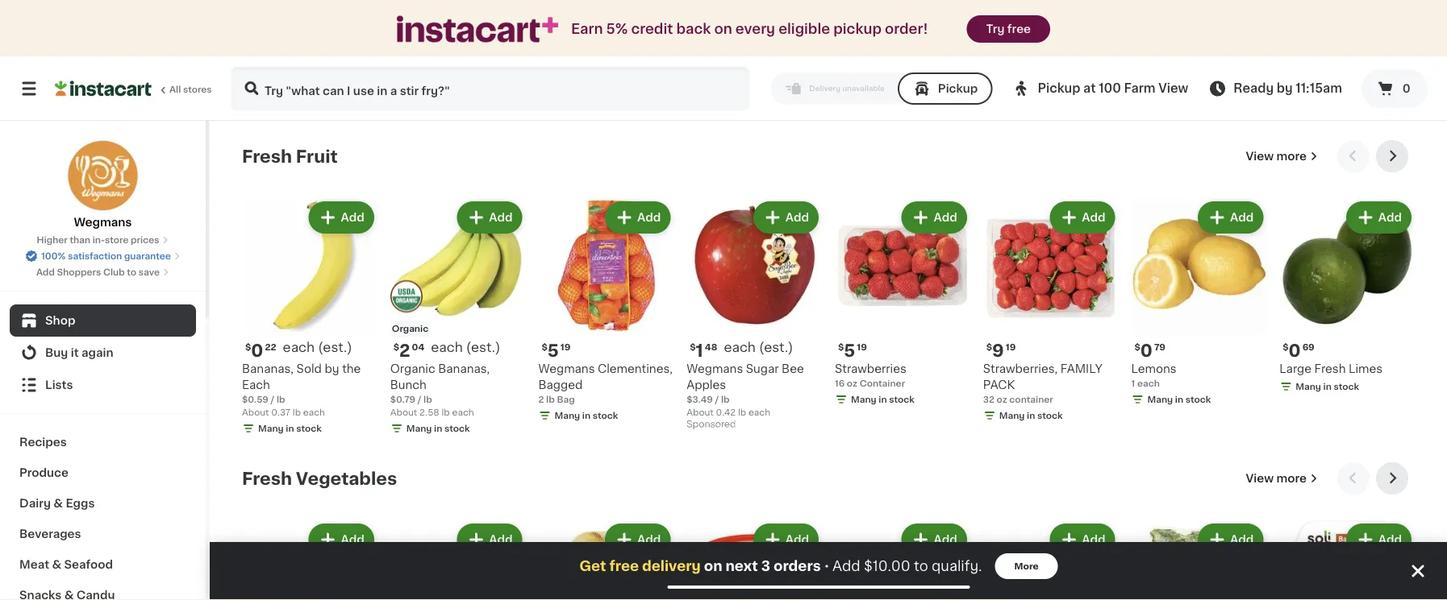 Task type: describe. For each thing, give the bounding box(es) containing it.
/ inside organic bananas, bunch $0.79 / lb about 2.58 lb each
[[418, 395, 421, 404]]

pickup button
[[898, 73, 992, 105]]

view inside popup button
[[1159, 83, 1188, 94]]

$ inside the $ 0 79
[[1135, 343, 1140, 352]]

guarantee
[[124, 252, 171, 261]]

farm
[[1124, 83, 1156, 94]]

11:15am
[[1296, 83, 1342, 94]]

79
[[1154, 343, 1166, 352]]

item carousel region containing fresh fruit
[[242, 140, 1415, 450]]

product group containing 9
[[983, 198, 1118, 426]]

lb right 0.42
[[738, 408, 746, 417]]

next
[[726, 560, 758, 574]]

view more for vegetables
[[1246, 473, 1307, 485]]

all stores
[[169, 85, 212, 94]]

by inside "link"
[[1277, 83, 1293, 94]]

qualify.
[[932, 560, 982, 574]]

1 vertical spatial fresh
[[1314, 364, 1346, 375]]

$1.48 each (estimated) element
[[687, 340, 822, 361]]

more button
[[995, 554, 1058, 580]]

pack
[[983, 380, 1015, 391]]

each inside the wegmans sugar bee apples $3.49 / lb about 0.42 lb each
[[748, 408, 770, 417]]

more for fresh vegetables
[[1276, 473, 1307, 485]]

19 for wegmans
[[560, 343, 571, 352]]

view more for fruit
[[1246, 151, 1307, 162]]

0.37
[[271, 408, 290, 417]]

free for get
[[609, 560, 639, 574]]

shop
[[45, 315, 75, 327]]

dairy & eggs link
[[10, 489, 196, 519]]

pickup at 100 farm view
[[1038, 83, 1188, 94]]

$ inside $ 0 69
[[1283, 343, 1289, 352]]

$0.79
[[390, 395, 415, 404]]

delivery
[[642, 560, 701, 574]]

$ 5 19 for wegmans clementines, bagged
[[542, 342, 571, 359]]

lb right 2.58
[[442, 408, 450, 417]]

each inside bananas, sold by the each $0.59 / lb about 0.37 lb each
[[303, 408, 325, 417]]

lists
[[45, 380, 73, 391]]

0.42
[[716, 408, 736, 417]]

bananas, inside organic bananas, bunch $0.79 / lb about 2.58 lb each
[[438, 364, 490, 375]]

wegmans logo image
[[67, 140, 138, 211]]

0 button
[[1362, 69, 1428, 108]]

(est.) for 2
[[466, 341, 500, 354]]

lb up 2.58
[[424, 395, 432, 404]]

about inside bananas, sold by the each $0.59 / lb about 0.37 lb each
[[242, 408, 269, 417]]

try
[[986, 23, 1005, 35]]

fresh for fresh fruit
[[242, 148, 292, 165]]

to inside treatment tracker modal dialog
[[914, 560, 928, 574]]

back
[[676, 22, 711, 36]]

store
[[105, 236, 129, 245]]

$10.00
[[864, 560, 910, 574]]

$ 0 79
[[1135, 342, 1166, 359]]

view for fresh fruit
[[1246, 151, 1274, 162]]

bee
[[782, 364, 804, 375]]

product group containing 2
[[390, 198, 526, 439]]

fresh fruit
[[242, 148, 338, 165]]

service type group
[[771, 73, 992, 105]]

every
[[736, 22, 775, 36]]

69
[[1302, 343, 1315, 352]]

& for meat
[[52, 560, 61, 571]]

produce
[[19, 468, 69, 479]]

view more button for fresh vegetables
[[1239, 463, 1324, 495]]

each inside $1.48 each (estimated) element
[[724, 341, 756, 354]]

$ inside $ 1 48
[[690, 343, 696, 352]]

wegmans clementines, bagged 2 lb bag
[[538, 364, 673, 404]]

orders
[[774, 560, 821, 574]]

$ 0 22
[[245, 342, 276, 359]]

04
[[412, 343, 424, 352]]

9
[[992, 342, 1004, 359]]

bananas, inside bananas, sold by the each $0.59 / lb about 0.37 lb each
[[242, 364, 294, 375]]

recipes link
[[10, 428, 196, 458]]

family
[[1061, 364, 1102, 375]]

free for try
[[1007, 23, 1031, 35]]

(est.) for 0
[[318, 341, 352, 354]]

100%
[[41, 252, 66, 261]]

/ inside the wegmans sugar bee apples $3.49 / lb about 0.42 lb each
[[715, 395, 719, 404]]

0 for $ 0 69
[[1289, 342, 1301, 359]]

organic for organic
[[392, 324, 428, 333]]

dairy & eggs
[[19, 498, 95, 510]]

recipes
[[19, 437, 67, 448]]

vegetables
[[296, 471, 397, 488]]

main content containing fresh fruit
[[210, 121, 1447, 601]]

$ inside $ 9 19
[[986, 343, 992, 352]]

get
[[579, 560, 606, 574]]

get free delivery on next 3 orders • add $10.00 to qualify.
[[579, 560, 982, 574]]

container
[[860, 379, 905, 388]]

organic for organic bananas, bunch $0.79 / lb about 2.58 lb each
[[390, 364, 435, 375]]

5%
[[606, 22, 628, 36]]

add inside "add shoppers club to save" link
[[36, 268, 55, 277]]

meat
[[19, 560, 49, 571]]

ready
[[1234, 83, 1274, 94]]

limes
[[1349, 364, 1383, 375]]

buy it again
[[45, 348, 113, 359]]

Search field
[[232, 68, 748, 110]]

each
[[242, 380, 270, 391]]

on inside treatment tracker modal dialog
[[704, 560, 722, 574]]

lb inside wegmans clementines, bagged 2 lb bag
[[546, 395, 555, 404]]

$0.22 each (estimated) element
[[242, 340, 377, 361]]

ready by 11:15am link
[[1208, 79, 1342, 98]]

22
[[265, 343, 276, 352]]

fresh for fresh vegetables
[[242, 471, 292, 488]]

each inside organic bananas, bunch $0.79 / lb about 2.58 lb each
[[452, 408, 474, 417]]

apples
[[687, 380, 726, 391]]

$ 2 04
[[393, 342, 424, 359]]

100% satisfaction guarantee
[[41, 252, 171, 261]]

(est.) for 1
[[759, 341, 793, 354]]

wegmans for wegmans
[[74, 217, 132, 228]]

instacart logo image
[[55, 79, 152, 98]]

bunch
[[390, 380, 427, 391]]

sugar
[[746, 364, 779, 375]]

each inside '$2.04 each (estimated)' element
[[431, 341, 463, 354]]

pickup
[[833, 22, 882, 36]]

oz inside strawberries, family pack 32 oz container
[[997, 395, 1007, 404]]

strawberries, family pack 32 oz container
[[983, 364, 1102, 404]]

0 for $ 0 79
[[1140, 342, 1153, 359]]

higher
[[37, 236, 68, 245]]

5 for strawberries
[[844, 342, 855, 359]]

$2.04 each (estimated) element
[[390, 340, 526, 361]]

buy it again link
[[10, 337, 196, 369]]

$0.59
[[242, 395, 269, 404]]

bag
[[557, 395, 575, 404]]

16
[[835, 379, 845, 388]]

pickup for pickup
[[938, 83, 978, 94]]

treatment tracker modal dialog
[[210, 543, 1447, 601]]

more
[[1014, 563, 1039, 571]]

club
[[103, 268, 125, 277]]

& for dairy
[[53, 498, 63, 510]]

it
[[71, 348, 79, 359]]

all
[[169, 85, 181, 94]]



Task type: locate. For each thing, give the bounding box(es) containing it.
1 vertical spatial on
[[704, 560, 722, 574]]

2 inside '$2.04 each (estimated)' element
[[399, 342, 410, 359]]

each (est.) up sold
[[283, 341, 352, 354]]

1 vertical spatial view more
[[1246, 473, 1307, 485]]

•
[[824, 560, 829, 573]]

large fresh limes
[[1280, 364, 1383, 375]]

1 vertical spatial view more button
[[1239, 463, 1324, 495]]

container
[[1009, 395, 1053, 404]]

2 about from the left
[[390, 408, 417, 417]]

100
[[1099, 83, 1121, 94]]

to right $10.00 on the bottom right of the page
[[914, 560, 928, 574]]

free inside treatment tracker modal dialog
[[609, 560, 639, 574]]

on left next
[[704, 560, 722, 574]]

0 horizontal spatial each (est.)
[[283, 341, 352, 354]]

express icon image
[[397, 16, 558, 42]]

0 horizontal spatial 2
[[399, 342, 410, 359]]

1 vertical spatial to
[[914, 560, 928, 574]]

each (est.) for 2
[[431, 341, 500, 354]]

item carousel region
[[242, 140, 1415, 450], [242, 463, 1415, 601]]

0 vertical spatial 2
[[399, 342, 410, 359]]

0 vertical spatial to
[[127, 268, 136, 277]]

wegmans link
[[67, 140, 138, 231]]

strawberries
[[835, 364, 906, 375]]

product group
[[242, 198, 377, 439], [390, 198, 526, 439], [538, 198, 674, 426], [687, 198, 822, 434], [835, 198, 970, 410], [983, 198, 1118, 426], [1131, 198, 1267, 410], [1280, 198, 1415, 397], [242, 521, 377, 601], [390, 521, 526, 601], [538, 521, 674, 601], [687, 521, 822, 601], [835, 521, 970, 601], [983, 521, 1118, 601], [1131, 521, 1267, 601], [1280, 521, 1415, 601]]

5 up strawberries
[[844, 342, 855, 359]]

shoppers
[[57, 268, 101, 277]]

0 horizontal spatial (est.)
[[318, 341, 352, 354]]

1 vertical spatial free
[[609, 560, 639, 574]]

each (est.) right 04
[[431, 341, 500, 354]]

1 down lemons on the bottom of the page
[[1131, 379, 1135, 388]]

earn
[[571, 22, 603, 36]]

0 horizontal spatial 1
[[696, 342, 703, 359]]

higher than in-store prices
[[37, 236, 159, 245]]

2 bananas, from the left
[[438, 364, 490, 375]]

0 vertical spatial fresh
[[242, 148, 292, 165]]

more
[[1276, 151, 1307, 162], [1276, 473, 1307, 485]]

7 $ from the left
[[1135, 343, 1140, 352]]

wegmans inside wegmans clementines, bagged 2 lb bag
[[538, 364, 595, 375]]

satisfaction
[[68, 252, 122, 261]]

meat & seafood link
[[10, 550, 196, 581]]

$ 5 19
[[542, 342, 571, 359], [838, 342, 867, 359]]

organic up 04
[[392, 324, 428, 333]]

/ up 2.58
[[418, 395, 421, 404]]

0
[[1402, 83, 1411, 94], [251, 342, 263, 359], [1140, 342, 1153, 359], [1289, 342, 1301, 359]]

2 vertical spatial view
[[1246, 473, 1274, 485]]

2 19 from the left
[[857, 343, 867, 352]]

0 horizontal spatial 19
[[560, 343, 571, 352]]

2 horizontal spatial 19
[[1006, 343, 1016, 352]]

1 about from the left
[[242, 408, 269, 417]]

19 up bagged
[[560, 343, 571, 352]]

$ up strawberries,
[[986, 343, 992, 352]]

higher than in-store prices link
[[37, 234, 169, 247]]

&
[[53, 498, 63, 510], [52, 560, 61, 571]]

beverages link
[[10, 519, 196, 550]]

1 vertical spatial oz
[[997, 395, 1007, 404]]

buy
[[45, 348, 68, 359]]

bananas, down $ 0 22
[[242, 364, 294, 375]]

3 $ from the left
[[542, 343, 548, 352]]

19 for strawberries
[[857, 343, 867, 352]]

view more button
[[1239, 140, 1324, 173], [1239, 463, 1324, 495]]

each (est.) for 0
[[283, 341, 352, 354]]

19 up strawberries
[[857, 343, 867, 352]]

add shoppers club to save link
[[36, 266, 169, 279]]

(est.) up 'sugar'
[[759, 341, 793, 354]]

2 item carousel region from the top
[[242, 463, 1415, 601]]

2 each (est.) from the left
[[431, 341, 500, 354]]

1 vertical spatial &
[[52, 560, 61, 571]]

1 more from the top
[[1276, 151, 1307, 162]]

0 horizontal spatial free
[[609, 560, 639, 574]]

1 bananas, from the left
[[242, 364, 294, 375]]

(est.) up organic bananas, bunch $0.79 / lb about 2.58 lb each
[[466, 341, 500, 354]]

about down $0.79
[[390, 408, 417, 417]]

each up sold
[[283, 341, 315, 354]]

by
[[1277, 83, 1293, 94], [325, 364, 339, 375]]

bananas, sold by the each $0.59 / lb about 0.37 lb each
[[242, 364, 361, 417]]

wegmans for wegmans sugar bee apples $3.49 / lb about 0.42 lb each
[[687, 364, 743, 375]]

in-
[[93, 236, 105, 245]]

1 horizontal spatial by
[[1277, 83, 1293, 94]]

again
[[81, 348, 113, 359]]

2 horizontal spatial (est.)
[[759, 341, 793, 354]]

each (est.) for 1
[[724, 341, 793, 354]]

0 horizontal spatial oz
[[847, 379, 857, 388]]

$ left 48
[[690, 343, 696, 352]]

& left eggs
[[53, 498, 63, 510]]

prices
[[131, 236, 159, 245]]

1 vertical spatial by
[[325, 364, 339, 375]]

$ left 04
[[393, 343, 399, 352]]

credit
[[631, 22, 673, 36]]

0 horizontal spatial /
[[271, 395, 274, 404]]

oz inside strawberries 16 oz container
[[847, 379, 857, 388]]

pickup
[[1038, 83, 1080, 94], [938, 83, 978, 94]]

0 inside button
[[1402, 83, 1411, 94]]

wegmans up apples
[[687, 364, 743, 375]]

item carousel region containing fresh vegetables
[[242, 463, 1415, 601]]

/ inside bananas, sold by the each $0.59 / lb about 0.37 lb each
[[271, 395, 274, 404]]

2 inside wegmans clementines, bagged 2 lb bag
[[538, 395, 544, 404]]

each (est.) inside $0.22 each (estimated) element
[[283, 341, 352, 354]]

1 horizontal spatial 19
[[857, 343, 867, 352]]

$ left 79
[[1135, 343, 1140, 352]]

2.58
[[420, 408, 439, 417]]

/ up 0.42
[[715, 395, 719, 404]]

0 vertical spatial on
[[714, 22, 732, 36]]

0 vertical spatial by
[[1277, 83, 1293, 94]]

main content
[[210, 121, 1447, 601]]

each right 0.37
[[303, 408, 325, 417]]

1 horizontal spatial each (est.)
[[431, 341, 500, 354]]

eligible
[[779, 22, 830, 36]]

view for fresh vegetables
[[1246, 473, 1274, 485]]

each inside the lemons 1 each
[[1137, 379, 1160, 388]]

6 $ from the left
[[986, 343, 992, 352]]

1 (est.) from the left
[[318, 341, 352, 354]]

1 horizontal spatial bananas,
[[438, 364, 490, 375]]

1 each (est.) from the left
[[283, 341, 352, 354]]

0 horizontal spatial wegmans
[[74, 217, 132, 228]]

earn 5% credit back on every eligible pickup order!
[[571, 22, 928, 36]]

19 for strawberries,
[[1006, 343, 1016, 352]]

view
[[1159, 83, 1188, 94], [1246, 151, 1274, 162], [1246, 473, 1274, 485]]

oz right "32"
[[997, 395, 1007, 404]]

meat & seafood
[[19, 560, 113, 571]]

each (est.) inside '$2.04 each (estimated)' element
[[431, 341, 500, 354]]

about down $3.49
[[687, 408, 714, 417]]

0 horizontal spatial by
[[325, 364, 339, 375]]

$ 0 69
[[1283, 342, 1315, 359]]

3 each (est.) from the left
[[724, 341, 793, 354]]

5
[[548, 342, 559, 359], [844, 342, 855, 359]]

1 $ 5 19 from the left
[[542, 342, 571, 359]]

oz
[[847, 379, 857, 388], [997, 395, 1007, 404]]

0 vertical spatial view more
[[1246, 151, 1307, 162]]

on
[[714, 22, 732, 36], [704, 560, 722, 574]]

19 inside $ 9 19
[[1006, 343, 1016, 352]]

(est.) up 'the'
[[318, 341, 352, 354]]

oz right 16
[[847, 379, 857, 388]]

$ left 22
[[245, 343, 251, 352]]

on right back
[[714, 22, 732, 36]]

$ 5 19 for strawberries
[[838, 342, 867, 359]]

2 5 from the left
[[844, 342, 855, 359]]

$ 9 19
[[986, 342, 1016, 359]]

fresh down 69
[[1314, 364, 1346, 375]]

add inside treatment tracker modal dialog
[[832, 560, 860, 574]]

1 for lemons
[[1131, 379, 1135, 388]]

about down $0.59
[[242, 408, 269, 417]]

seafood
[[64, 560, 113, 571]]

1 horizontal spatial $ 5 19
[[838, 342, 867, 359]]

1 horizontal spatial wegmans
[[538, 364, 595, 375]]

2 down bagged
[[538, 395, 544, 404]]

0 vertical spatial free
[[1007, 23, 1031, 35]]

organic up bunch
[[390, 364, 435, 375]]

0 vertical spatial view
[[1159, 83, 1188, 94]]

1 $ from the left
[[245, 343, 251, 352]]

32
[[983, 395, 994, 404]]

each right 04
[[431, 341, 463, 354]]

1 view more from the top
[[1246, 151, 1307, 162]]

19 right 9
[[1006, 343, 1016, 352]]

sponsored badge image
[[687, 420, 735, 430]]

0 horizontal spatial pickup
[[938, 83, 978, 94]]

each (est.)
[[283, 341, 352, 354], [431, 341, 500, 354], [724, 341, 793, 354]]

$ 1 48
[[690, 342, 717, 359]]

1 vertical spatial more
[[1276, 473, 1307, 485]]

1 left 48
[[696, 342, 703, 359]]

5 $ from the left
[[838, 343, 844, 352]]

pickup inside popup button
[[1038, 83, 1080, 94]]

all stores link
[[55, 66, 213, 111]]

1 horizontal spatial oz
[[997, 395, 1007, 404]]

8 $ from the left
[[1283, 343, 1289, 352]]

(est.)
[[318, 341, 352, 354], [466, 341, 500, 354], [759, 341, 793, 354]]

1 horizontal spatial 5
[[844, 342, 855, 359]]

lb
[[277, 395, 285, 404], [424, 395, 432, 404], [546, 395, 555, 404], [721, 395, 730, 404], [293, 408, 301, 417], [442, 408, 450, 417], [738, 408, 746, 417]]

1 vertical spatial 2
[[538, 395, 544, 404]]

0 vertical spatial 1
[[696, 342, 703, 359]]

by inside bananas, sold by the each $0.59 / lb about 0.37 lb each
[[325, 364, 339, 375]]

1 horizontal spatial /
[[418, 395, 421, 404]]

free right get at bottom left
[[609, 560, 639, 574]]

lb up 0.42
[[721, 395, 730, 404]]

0 vertical spatial view more button
[[1239, 140, 1324, 173]]

to left save
[[127, 268, 136, 277]]

1 / from the left
[[271, 395, 274, 404]]

wegmans up bagged
[[538, 364, 595, 375]]

1 vertical spatial organic
[[390, 364, 435, 375]]

2 view more button from the top
[[1239, 463, 1324, 495]]

product group containing 1
[[687, 198, 822, 434]]

pickup at 100 farm view button
[[1012, 66, 1188, 111]]

1 19 from the left
[[560, 343, 571, 352]]

1 vertical spatial 1
[[1131, 379, 1135, 388]]

0 horizontal spatial bananas,
[[242, 364, 294, 375]]

48
[[705, 343, 717, 352]]

1 5 from the left
[[548, 342, 559, 359]]

each right 2.58
[[452, 408, 474, 417]]

strawberries 16 oz container
[[835, 364, 906, 388]]

2 more from the top
[[1276, 473, 1307, 485]]

clementines,
[[598, 364, 673, 375]]

strawberries,
[[983, 364, 1058, 375]]

wegmans sugar bee apples $3.49 / lb about 0.42 lb each
[[687, 364, 804, 417]]

2 (est.) from the left
[[466, 341, 500, 354]]

fruit
[[296, 148, 338, 165]]

5 up bagged
[[548, 342, 559, 359]]

1 horizontal spatial free
[[1007, 23, 1031, 35]]

more for fresh fruit
[[1276, 151, 1307, 162]]

than
[[70, 236, 90, 245]]

1 item carousel region from the top
[[242, 140, 1415, 450]]

lists link
[[10, 369, 196, 402]]

bagged
[[538, 380, 583, 391]]

1 for $
[[696, 342, 703, 359]]

by right 'ready'
[[1277, 83, 1293, 94]]

fresh left fruit
[[242, 148, 292, 165]]

free right try on the top right
[[1007, 23, 1031, 35]]

None search field
[[231, 66, 750, 111]]

2 horizontal spatial about
[[687, 408, 714, 417]]

100% satisfaction guarantee button
[[25, 247, 181, 263]]

2 $ 5 19 from the left
[[838, 342, 867, 359]]

wegmans for wegmans clementines, bagged 2 lb bag
[[538, 364, 595, 375]]

1 horizontal spatial pickup
[[1038, 83, 1080, 94]]

/
[[271, 395, 274, 404], [418, 395, 421, 404], [715, 395, 719, 404]]

/ up 0.37
[[271, 395, 274, 404]]

pickup for pickup at 100 farm view
[[1038, 83, 1080, 94]]

0 vertical spatial &
[[53, 498, 63, 510]]

lb left bag
[[546, 395, 555, 404]]

0 vertical spatial organic
[[392, 324, 428, 333]]

each (est.) up 'sugar'
[[724, 341, 793, 354]]

lb up 0.37
[[277, 395, 285, 404]]

organic inside organic bananas, bunch $0.79 / lb about 2.58 lb each
[[390, 364, 435, 375]]

each down lemons on the bottom of the page
[[1137, 379, 1160, 388]]

produce link
[[10, 458, 196, 489]]

about inside the wegmans sugar bee apples $3.49 / lb about 0.42 lb each
[[687, 408, 714, 417]]

0 horizontal spatial about
[[242, 408, 269, 417]]

$ up bagged
[[542, 343, 548, 352]]

2 horizontal spatial wegmans
[[687, 364, 743, 375]]

3 about from the left
[[687, 408, 714, 417]]

3 19 from the left
[[1006, 343, 1016, 352]]

wegmans inside the wegmans sugar bee apples $3.49 / lb about 0.42 lb each
[[687, 364, 743, 375]]

$ inside $ 2 04
[[393, 343, 399, 352]]

2 / from the left
[[418, 395, 421, 404]]

the
[[342, 364, 361, 375]]

0 vertical spatial more
[[1276, 151, 1307, 162]]

bananas, down '$2.04 each (estimated)' element
[[438, 364, 490, 375]]

0 horizontal spatial $ 5 19
[[542, 342, 571, 359]]

each (est.) inside $1.48 each (estimated) element
[[724, 341, 793, 354]]

3 (est.) from the left
[[759, 341, 793, 354]]

2 view more from the top
[[1246, 473, 1307, 485]]

0 vertical spatial oz
[[847, 379, 857, 388]]

large
[[1280, 364, 1312, 375]]

wegmans
[[74, 217, 132, 228], [538, 364, 595, 375], [687, 364, 743, 375]]

organic
[[392, 324, 428, 333], [390, 364, 435, 375]]

each right 48
[[724, 341, 756, 354]]

1 vertical spatial item carousel region
[[242, 463, 1415, 601]]

1 horizontal spatial about
[[390, 408, 417, 417]]

0 horizontal spatial to
[[127, 268, 136, 277]]

save
[[139, 268, 160, 277]]

1 view more button from the top
[[1239, 140, 1324, 173]]

lb right 0.37
[[293, 408, 301, 417]]

each right 0.42
[[748, 408, 770, 417]]

item badge image
[[390, 281, 422, 313]]

pickup inside button
[[938, 83, 978, 94]]

shop link
[[10, 305, 196, 337]]

sold
[[296, 364, 322, 375]]

view more button for fresh fruit
[[1239, 140, 1324, 173]]

$ 5 19 up strawberries
[[838, 342, 867, 359]]

wegmans up higher than in-store prices 'link'
[[74, 217, 132, 228]]

$
[[245, 343, 251, 352], [393, 343, 399, 352], [542, 343, 548, 352], [690, 343, 696, 352], [838, 343, 844, 352], [986, 343, 992, 352], [1135, 343, 1140, 352], [1283, 343, 1289, 352]]

0 for $ 0 22
[[251, 342, 263, 359]]

2 vertical spatial fresh
[[242, 471, 292, 488]]

by left 'the'
[[325, 364, 339, 375]]

dairy
[[19, 498, 51, 510]]

2 horizontal spatial each (est.)
[[724, 341, 793, 354]]

1 horizontal spatial to
[[914, 560, 928, 574]]

many
[[1296, 383, 1321, 391], [851, 395, 877, 404], [1147, 395, 1173, 404], [555, 412, 580, 420], [999, 412, 1025, 420], [258, 424, 284, 433], [406, 424, 432, 433]]

0 horizontal spatial 5
[[548, 342, 559, 359]]

about inside organic bananas, bunch $0.79 / lb about 2.58 lb each
[[390, 408, 417, 417]]

$3.49
[[687, 395, 713, 404]]

$ left 69
[[1283, 343, 1289, 352]]

1 horizontal spatial 2
[[538, 395, 544, 404]]

1 vertical spatial view
[[1246, 151, 1274, 162]]

(est.) inside $0.22 each (estimated) element
[[318, 341, 352, 354]]

each inside $0.22 each (estimated) element
[[283, 341, 315, 354]]

0 vertical spatial item carousel region
[[242, 140, 1415, 450]]

view more
[[1246, 151, 1307, 162], [1246, 473, 1307, 485]]

$ up 16
[[838, 343, 844, 352]]

2 left 04
[[399, 342, 410, 359]]

2 horizontal spatial /
[[715, 395, 719, 404]]

5 for wegmans clementines, bagged
[[548, 342, 559, 359]]

about
[[242, 408, 269, 417], [390, 408, 417, 417], [687, 408, 714, 417]]

fresh
[[242, 148, 292, 165], [1314, 364, 1346, 375], [242, 471, 292, 488]]

fresh down 0.37
[[242, 471, 292, 488]]

organic bananas, bunch $0.79 / lb about 2.58 lb each
[[390, 364, 490, 417]]

$ inside $ 0 22
[[245, 343, 251, 352]]

free
[[1007, 23, 1031, 35], [609, 560, 639, 574]]

(est.) inside '$2.04 each (estimated)' element
[[466, 341, 500, 354]]

& right meat
[[52, 560, 61, 571]]

1 horizontal spatial (est.)
[[466, 341, 500, 354]]

try free
[[986, 23, 1031, 35]]

1 horizontal spatial 1
[[1131, 379, 1135, 388]]

4 $ from the left
[[690, 343, 696, 352]]

1 inside the lemons 1 each
[[1131, 379, 1135, 388]]

$ 5 19 up bagged
[[542, 342, 571, 359]]

3 / from the left
[[715, 395, 719, 404]]

(est.) inside $1.48 each (estimated) element
[[759, 341, 793, 354]]

2 $ from the left
[[393, 343, 399, 352]]

ready by 11:15am
[[1234, 83, 1342, 94]]



Task type: vqa. For each thing, say whether or not it's contained in the screenshot.


